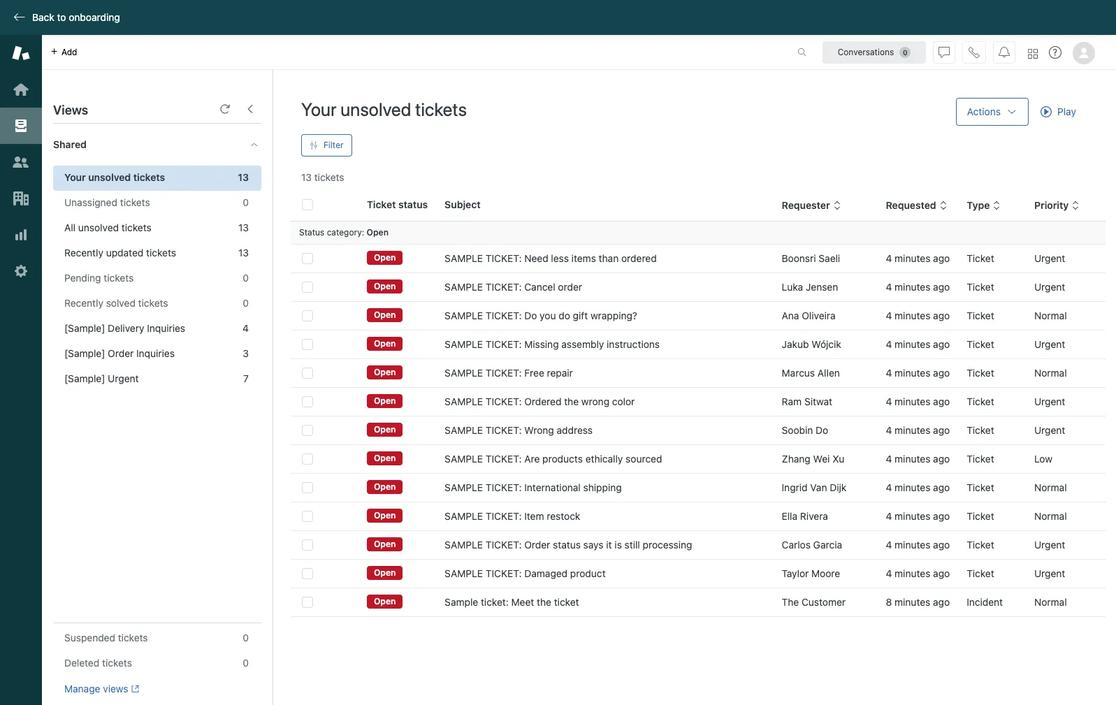 Task type: locate. For each thing, give the bounding box(es) containing it.
customers image
[[12, 153, 30, 171]]

0 vertical spatial your unsolved tickets
[[301, 99, 467, 120]]

the
[[782, 596, 799, 608]]

5 0 from the top
[[243, 657, 249, 669]]

open for sample ticket: missing assembly instructions
[[374, 338, 396, 349]]

shipping
[[583, 482, 622, 493]]

minutes for ingrid van dijk
[[895, 482, 931, 493]]

unsolved
[[340, 99, 411, 120], [88, 171, 131, 183], [78, 222, 119, 233]]

order inside sample ticket: order status says it is still processing link
[[524, 539, 550, 551]]

1 vertical spatial status
[[553, 539, 581, 551]]

11 ticket: from the top
[[486, 539, 522, 551]]

11 minutes from the top
[[895, 539, 931, 551]]

row containing sample ticket: international shipping
[[291, 474, 1106, 502]]

1 vertical spatial your unsolved tickets
[[64, 171, 165, 183]]

ago for luka jensen
[[933, 281, 950, 293]]

8 ago from the top
[[933, 453, 950, 465]]

13 row from the top
[[291, 588, 1106, 617]]

shared
[[53, 138, 87, 150]]

0 for unassigned tickets
[[243, 196, 249, 208]]

12 4 minutes ago from the top
[[886, 568, 950, 579]]

row containing sample ticket: do you do gift wrapping?
[[291, 302, 1106, 330]]

category:
[[327, 227, 364, 238]]

sample for sample ticket: wrong address
[[445, 424, 483, 436]]

ticket for luka jensen
[[967, 281, 994, 293]]

recently for recently solved tickets
[[64, 297, 103, 309]]

13 minutes from the top
[[895, 596, 930, 608]]

order down item
[[524, 539, 550, 551]]

2 ticket: from the top
[[486, 281, 522, 293]]

play button
[[1029, 98, 1088, 126]]

inquiries
[[147, 322, 185, 334], [136, 347, 175, 359]]

inquiries for [sample] order inquiries
[[136, 347, 175, 359]]

shared button
[[42, 124, 235, 166]]

row
[[291, 244, 1106, 273], [291, 273, 1106, 302], [291, 302, 1106, 330], [291, 330, 1106, 359], [291, 359, 1106, 388], [291, 388, 1106, 416], [291, 416, 1106, 445], [291, 445, 1106, 474], [291, 474, 1106, 502], [291, 502, 1106, 531], [291, 531, 1106, 559], [291, 559, 1106, 588], [291, 588, 1106, 617]]

organizations image
[[12, 189, 30, 208]]

reporting image
[[12, 226, 30, 244]]

13 tickets
[[301, 171, 344, 183]]

color
[[612, 396, 635, 407]]

0 vertical spatial the
[[564, 396, 579, 407]]

6 ago from the top
[[933, 396, 950, 407]]

6 minutes from the top
[[895, 396, 931, 407]]

ago
[[933, 252, 950, 264], [933, 281, 950, 293], [933, 310, 950, 321], [933, 338, 950, 350], [933, 367, 950, 379], [933, 396, 950, 407], [933, 424, 950, 436], [933, 453, 950, 465], [933, 482, 950, 493], [933, 510, 950, 522], [933, 539, 950, 551], [933, 568, 950, 579], [933, 596, 950, 608]]

need
[[524, 252, 548, 264]]

0 horizontal spatial the
[[537, 596, 551, 608]]

ticket: left cancel
[[486, 281, 522, 293]]

1 ticket: from the top
[[486, 252, 522, 264]]

ticket status
[[367, 198, 428, 210]]

recently down pending
[[64, 297, 103, 309]]

1 vertical spatial the
[[537, 596, 551, 608]]

1 vertical spatial [sample]
[[64, 347, 105, 359]]

ticket: up sample ticket: cancel order
[[486, 252, 522, 264]]

wójcik
[[812, 338, 841, 350]]

status left says
[[553, 539, 581, 551]]

your up unassigned
[[64, 171, 86, 183]]

minutes for zhang wei xu
[[895, 453, 931, 465]]

open for sample ticket: need less items than ordered
[[374, 253, 396, 263]]

your unsolved tickets up the unassigned tickets
[[64, 171, 165, 183]]

soobin
[[782, 424, 813, 436]]

10 ticket: from the top
[[486, 510, 522, 522]]

delivery
[[108, 322, 144, 334]]

5 row from the top
[[291, 359, 1106, 388]]

10 sample from the top
[[445, 510, 483, 522]]

meet
[[511, 596, 534, 608]]

1 4 minutes ago from the top
[[886, 252, 950, 264]]

pending tickets
[[64, 272, 134, 284]]

2 minutes from the top
[[895, 281, 931, 293]]

do right the soobin
[[816, 424, 828, 436]]

6 4 minutes ago from the top
[[886, 396, 950, 407]]

1 horizontal spatial the
[[564, 396, 579, 407]]

8 sample from the top
[[445, 453, 483, 465]]

ticket: left wrong
[[486, 424, 522, 436]]

[sample] for [sample] order inquiries
[[64, 347, 105, 359]]

9 row from the top
[[291, 474, 1106, 502]]

oliveira
[[802, 310, 836, 321]]

ticket: for damaged
[[486, 568, 522, 579]]

status left subject
[[398, 198, 428, 210]]

row containing sample ticket: are products ethically sourced
[[291, 445, 1106, 474]]

normal for ella rivera
[[1034, 510, 1067, 522]]

van
[[810, 482, 827, 493]]

row containing sample ticket: wrong address
[[291, 416, 1106, 445]]

3 row from the top
[[291, 302, 1106, 330]]

8 ticket: from the top
[[486, 453, 522, 465]]

6 ticket: from the top
[[486, 396, 522, 407]]

4 for taylor moore
[[886, 568, 892, 579]]

minutes for jakub wójcik
[[895, 338, 931, 350]]

the for wrong
[[564, 396, 579, 407]]

than
[[599, 252, 619, 264]]

0 horizontal spatial your
[[64, 171, 86, 183]]

inquiries down delivery
[[136, 347, 175, 359]]

4 minutes ago for ingrid van dijk
[[886, 482, 950, 493]]

7 sample from the top
[[445, 424, 483, 436]]

row containing sample ticket: order status says it is still processing
[[291, 531, 1106, 559]]

ago for ram sitwat
[[933, 396, 950, 407]]

row containing sample ticket: ordered the wrong color
[[291, 388, 1106, 416]]

row containing sample ticket: damaged product
[[291, 559, 1106, 588]]

ticket for jakub wójcik
[[967, 338, 994, 350]]

inquiries right delivery
[[147, 322, 185, 334]]

2 recently from the top
[[64, 297, 103, 309]]

ago for jakub wójcik
[[933, 338, 950, 350]]

sample ticket: are products ethically sourced
[[445, 453, 662, 465]]

7 ticket: from the top
[[486, 424, 522, 436]]

sample inside "link"
[[445, 424, 483, 436]]

jensen
[[806, 281, 838, 293]]

ticket: up sample ticket: free repair
[[486, 338, 522, 350]]

row containing sample ticket: item restock
[[291, 502, 1106, 531]]

10 minutes from the top
[[895, 510, 931, 522]]

3 0 from the top
[[243, 297, 249, 309]]

ago for the customer
[[933, 596, 950, 608]]

onboarding
[[69, 11, 120, 23]]

2 sample from the top
[[445, 281, 483, 293]]

4 4 minutes ago from the top
[[886, 338, 950, 350]]

ago for marcus allen
[[933, 367, 950, 379]]

2 [sample] from the top
[[64, 347, 105, 359]]

ago for zhang wei xu
[[933, 453, 950, 465]]

5 minutes from the top
[[895, 367, 931, 379]]

order
[[108, 347, 134, 359], [524, 539, 550, 551]]

6 sample from the top
[[445, 396, 483, 407]]

13 ago from the top
[[933, 596, 950, 608]]

1 0 from the top
[[243, 196, 249, 208]]

your up filter button
[[301, 99, 336, 120]]

ticket for marcus allen
[[967, 367, 994, 379]]

sample for sample ticket: ordered the wrong color
[[445, 396, 483, 407]]

11 sample from the top
[[445, 539, 483, 551]]

0 for recently solved tickets
[[243, 297, 249, 309]]

7 row from the top
[[291, 416, 1106, 445]]

your
[[301, 99, 336, 120], [64, 171, 86, 183]]

0 vertical spatial status
[[398, 198, 428, 210]]

order down [sample] delivery inquiries on the top of page
[[108, 347, 134, 359]]

wrong
[[524, 424, 554, 436]]

minutes for marcus allen
[[895, 367, 931, 379]]

1 horizontal spatial your
[[301, 99, 336, 120]]

sample ticket: cancel order link
[[445, 280, 582, 294]]

4 minutes ago for zhang wei xu
[[886, 453, 950, 465]]

1 horizontal spatial status
[[553, 539, 581, 551]]

sample ticket: order status says it is still processing link
[[445, 538, 692, 552]]

ticket: down 'sample ticket: free repair' link
[[486, 396, 522, 407]]

marcus
[[782, 367, 815, 379]]

12 minutes from the top
[[895, 568, 931, 579]]

4 minutes from the top
[[895, 338, 931, 350]]

filter
[[324, 140, 344, 150]]

1 minutes from the top
[[895, 252, 931, 264]]

4 normal from the top
[[1034, 510, 1067, 522]]

12 ago from the top
[[933, 568, 950, 579]]

1 horizontal spatial your unsolved tickets
[[301, 99, 467, 120]]

11 row from the top
[[291, 531, 1106, 559]]

1 recently from the top
[[64, 247, 103, 259]]

minutes for the customer
[[895, 596, 930, 608]]

sample ticket: ordered the wrong color
[[445, 396, 635, 407]]

sample for sample ticket: free repair
[[445, 367, 483, 379]]

1 vertical spatial recently
[[64, 297, 103, 309]]

sample ticket: wrong address link
[[445, 424, 593, 438]]

ticket:
[[481, 596, 509, 608]]

12 sample from the top
[[445, 568, 483, 579]]

unsolved up the unassigned tickets
[[88, 171, 131, 183]]

sample ticket: damaged product
[[445, 568, 606, 579]]

ticket: down sample ticket: item restock link
[[486, 539, 522, 551]]

your unsolved tickets up filter at the left top
[[301, 99, 467, 120]]

0 vertical spatial [sample]
[[64, 322, 105, 334]]

4 minutes ago
[[886, 252, 950, 264], [886, 281, 950, 293], [886, 310, 950, 321], [886, 338, 950, 350], [886, 367, 950, 379], [886, 396, 950, 407], [886, 424, 950, 436], [886, 453, 950, 465], [886, 482, 950, 493], [886, 510, 950, 522], [886, 539, 950, 551], [886, 568, 950, 579]]

zhang wei xu
[[782, 453, 845, 465]]

2 vertical spatial [sample]
[[64, 373, 105, 384]]

unsolved up filter at the left top
[[340, 99, 411, 120]]

0 vertical spatial your
[[301, 99, 336, 120]]

xu
[[833, 453, 845, 465]]

0 vertical spatial recently
[[64, 247, 103, 259]]

ticket: down sample ticket: cancel order link
[[486, 310, 522, 321]]

status
[[398, 198, 428, 210], [553, 539, 581, 551]]

7 minutes from the top
[[895, 424, 931, 436]]

8 minutes from the top
[[895, 453, 931, 465]]

10 4 minutes ago from the top
[[886, 510, 950, 522]]

manage
[[64, 683, 100, 695]]

unsolved down unassigned
[[78, 222, 119, 233]]

ticket: for ordered
[[486, 396, 522, 407]]

ticket: up sample ticket: meet the ticket
[[486, 568, 522, 579]]

collapse views pane image
[[245, 103, 256, 115]]

0 horizontal spatial do
[[524, 310, 537, 321]]

it
[[606, 539, 612, 551]]

sample ticket: meet the ticket
[[445, 596, 579, 608]]

ago for ella rivera
[[933, 510, 950, 522]]

recently up pending
[[64, 247, 103, 259]]

0 vertical spatial do
[[524, 310, 537, 321]]

sample ticket: missing assembly instructions link
[[445, 338, 660, 352]]

[sample] down recently solved tickets
[[64, 322, 105, 334]]

4 for marcus allen
[[886, 367, 892, 379]]

1 vertical spatial order
[[524, 539, 550, 551]]

3 normal from the top
[[1034, 482, 1067, 493]]

notifications image
[[999, 46, 1010, 58]]

to
[[57, 11, 66, 23]]

your unsolved tickets
[[301, 99, 467, 120], [64, 171, 165, 183]]

minutes for luka jensen
[[895, 281, 931, 293]]

row containing sample ticket: cancel order
[[291, 273, 1106, 302]]

ella rivera
[[782, 510, 828, 522]]

all
[[64, 222, 76, 233]]

13
[[238, 171, 249, 183], [301, 171, 312, 183], [238, 222, 249, 233], [238, 247, 249, 259]]

3 [sample] from the top
[[64, 373, 105, 384]]

5 ago from the top
[[933, 367, 950, 379]]

address
[[557, 424, 593, 436]]

ticket: for item
[[486, 510, 522, 522]]

1 horizontal spatial order
[[524, 539, 550, 551]]

6 row from the top
[[291, 388, 1106, 416]]

sample ticket: international shipping
[[445, 482, 622, 493]]

4 for ram sitwat
[[886, 396, 892, 407]]

minutes
[[895, 252, 931, 264], [895, 281, 931, 293], [895, 310, 931, 321], [895, 338, 931, 350], [895, 367, 931, 379], [895, 396, 931, 407], [895, 424, 931, 436], [895, 453, 931, 465], [895, 482, 931, 493], [895, 510, 931, 522], [895, 539, 931, 551], [895, 568, 931, 579], [895, 596, 930, 608]]

4 for zhang wei xu
[[886, 453, 892, 465]]

9 ago from the top
[[933, 482, 950, 493]]

1 ago from the top
[[933, 252, 950, 264]]

open
[[367, 227, 389, 238], [374, 253, 396, 263], [374, 281, 396, 292], [374, 310, 396, 320], [374, 338, 396, 349], [374, 367, 396, 378], [374, 396, 396, 406], [374, 424, 396, 435], [374, 453, 396, 464], [374, 482, 396, 492], [374, 510, 396, 521], [374, 539, 396, 550], [374, 568, 396, 578], [374, 596, 396, 607]]

ticket: left are
[[486, 453, 522, 465]]

4 sample from the top
[[445, 338, 483, 350]]

8 row from the top
[[291, 445, 1106, 474]]

tickets
[[415, 99, 467, 120], [133, 171, 165, 183], [314, 171, 344, 183], [120, 196, 150, 208], [121, 222, 151, 233], [146, 247, 176, 259], [104, 272, 134, 284], [138, 297, 168, 309], [118, 632, 148, 644], [102, 657, 132, 669]]

status
[[299, 227, 324, 238]]

ticket: for order
[[486, 539, 522, 551]]

sample for sample ticket: item restock
[[445, 510, 483, 522]]

5 4 minutes ago from the top
[[886, 367, 950, 379]]

0 horizontal spatial your unsolved tickets
[[64, 171, 165, 183]]

2 0 from the top
[[243, 272, 249, 284]]

ticket: inside "link"
[[486, 424, 522, 436]]

[sample] down the [sample] order inquiries
[[64, 373, 105, 384]]

ticket for ingrid van dijk
[[967, 482, 994, 493]]

10 ago from the top
[[933, 510, 950, 522]]

ticket: up sample ticket: item restock
[[486, 482, 522, 493]]

9 minutes from the top
[[895, 482, 931, 493]]

ticket: left free
[[486, 367, 522, 379]]

5 ticket: from the top
[[486, 367, 522, 379]]

ana
[[782, 310, 799, 321]]

4 for ella rivera
[[886, 510, 892, 522]]

ticket: for do
[[486, 310, 522, 321]]

product
[[570, 568, 606, 579]]

sample ticket: ordered the wrong color link
[[445, 395, 635, 409]]

0 vertical spatial order
[[108, 347, 134, 359]]

ticket for ella rivera
[[967, 510, 994, 522]]

zendesk image
[[0, 704, 42, 705]]

3 ticket: from the top
[[486, 310, 522, 321]]

the right meet on the left of the page
[[537, 596, 551, 608]]

the left wrong
[[564, 396, 579, 407]]

10 row from the top
[[291, 502, 1106, 531]]

13 for all unsolved tickets
[[238, 222, 249, 233]]

[sample]
[[64, 322, 105, 334], [64, 347, 105, 359], [64, 373, 105, 384]]

inquiries for [sample] delivery inquiries
[[147, 322, 185, 334]]

subject
[[445, 198, 481, 210]]

international
[[524, 482, 581, 493]]

urgent
[[1034, 252, 1065, 264], [1034, 281, 1065, 293], [1034, 338, 1065, 350], [108, 373, 139, 384], [1034, 396, 1065, 407], [1034, 424, 1065, 436], [1034, 539, 1065, 551], [1034, 568, 1065, 579]]

5 sample from the top
[[445, 367, 483, 379]]

open for sample ticket: damaged product
[[374, 568, 396, 578]]

1 row from the top
[[291, 244, 1106, 273]]

2 row from the top
[[291, 273, 1106, 302]]

1 vertical spatial inquiries
[[136, 347, 175, 359]]

12 ticket: from the top
[[486, 568, 522, 579]]

4 ticket: from the top
[[486, 338, 522, 350]]

products
[[542, 453, 583, 465]]

2 4 minutes ago from the top
[[886, 281, 950, 293]]

9 4 minutes ago from the top
[[886, 482, 950, 493]]

7
[[243, 373, 249, 384]]

sample
[[445, 596, 478, 608]]

9 ticket: from the top
[[486, 482, 522, 493]]

recently for recently updated tickets
[[64, 247, 103, 259]]

2 ago from the top
[[933, 281, 950, 293]]

8 4 minutes ago from the top
[[886, 453, 950, 465]]

1 sample from the top
[[445, 252, 483, 264]]

do left you
[[524, 310, 537, 321]]

restock
[[547, 510, 580, 522]]

open for sample ticket: free repair
[[374, 367, 396, 378]]

4 ago from the top
[[933, 338, 950, 350]]

13 for your unsolved tickets
[[238, 171, 249, 183]]

11 4 minutes ago from the top
[[886, 539, 950, 551]]

cancel
[[524, 281, 555, 293]]

4 minutes ago for taylor moore
[[886, 568, 950, 579]]

damaged
[[524, 568, 568, 579]]

4 row from the top
[[291, 330, 1106, 359]]

3 sample from the top
[[445, 310, 483, 321]]

[sample] up [sample] urgent
[[64, 347, 105, 359]]

4 0 from the top
[[243, 632, 249, 644]]

1 vertical spatial do
[[816, 424, 828, 436]]

ticket: left item
[[486, 510, 522, 522]]

1 [sample] from the top
[[64, 322, 105, 334]]

do
[[524, 310, 537, 321], [816, 424, 828, 436]]

5 normal from the top
[[1034, 596, 1067, 608]]

2 normal from the top
[[1034, 367, 1067, 379]]

recently
[[64, 247, 103, 259], [64, 297, 103, 309]]

sample for sample ticket: do you do gift wrapping?
[[445, 310, 483, 321]]

0 vertical spatial inquiries
[[147, 322, 185, 334]]

updated
[[106, 247, 144, 259]]

open for sample ticket: ordered the wrong color
[[374, 396, 396, 406]]

still
[[625, 539, 640, 551]]

12 row from the top
[[291, 559, 1106, 588]]

9 sample from the top
[[445, 482, 483, 493]]

back to onboarding link
[[0, 11, 127, 24]]



Task type: vqa. For each thing, say whether or not it's contained in the screenshot.


Task type: describe. For each thing, give the bounding box(es) containing it.
sample ticket: international shipping link
[[445, 481, 622, 495]]

ticket for zhang wei xu
[[967, 453, 994, 465]]

minutes for ella rivera
[[895, 510, 931, 522]]

unassigned
[[64, 196, 117, 208]]

4 minutes ago for ella rivera
[[886, 510, 950, 522]]

sample ticket: order status says it is still processing
[[445, 539, 692, 551]]

admin image
[[12, 262, 30, 280]]

ago for ingrid van dijk
[[933, 482, 950, 493]]

back to onboarding
[[32, 11, 120, 23]]

button displays agent's chat status as invisible. image
[[939, 46, 950, 58]]

allen
[[818, 367, 840, 379]]

4 minutes ago for jakub wójcik
[[886, 338, 950, 350]]

1 normal from the top
[[1034, 310, 1067, 321]]

8
[[886, 596, 892, 608]]

free
[[524, 367, 544, 379]]

item
[[524, 510, 544, 522]]

views image
[[12, 117, 30, 135]]

views
[[53, 103, 88, 117]]

sample ticket: item restock
[[445, 510, 580, 522]]

requested button
[[886, 199, 947, 212]]

deleted tickets
[[64, 657, 132, 669]]

(opens in a new tab) image
[[128, 685, 139, 693]]

type
[[967, 199, 990, 211]]

11 ago from the top
[[933, 539, 950, 551]]

missing
[[524, 338, 559, 350]]

add button
[[42, 35, 86, 69]]

processing
[[643, 539, 692, 551]]

ram sitwat
[[782, 396, 832, 407]]

ella
[[782, 510, 798, 522]]

is
[[615, 539, 622, 551]]

normal for the customer
[[1034, 596, 1067, 608]]

sample for sample ticket: missing assembly instructions
[[445, 338, 483, 350]]

add
[[62, 46, 77, 57]]

status inside row
[[553, 539, 581, 551]]

0 horizontal spatial status
[[398, 198, 428, 210]]

open for sample ticket: meet the ticket
[[374, 596, 396, 607]]

moore
[[811, 568, 840, 579]]

sample ticket: need less items than ordered link
[[445, 252, 657, 266]]

ticket: for are
[[486, 453, 522, 465]]

row containing sample ticket: missing assembly instructions
[[291, 330, 1106, 359]]

zhang
[[782, 453, 811, 465]]

sample for sample ticket: international shipping
[[445, 482, 483, 493]]

sample for sample ticket: damaged product
[[445, 568, 483, 579]]

4 for jakub wójcik
[[886, 338, 892, 350]]

4 minutes ago for boonsri saeli
[[886, 252, 950, 264]]

instructions
[[607, 338, 660, 350]]

row containing sample ticket: need less items than ordered
[[291, 244, 1106, 273]]

[sample] urgent
[[64, 373, 139, 384]]

1 vertical spatial your
[[64, 171, 86, 183]]

4 for boonsri saeli
[[886, 252, 892, 264]]

4 minutes ago for marcus allen
[[886, 367, 950, 379]]

ana oliveira
[[782, 310, 836, 321]]

shared heading
[[42, 124, 273, 166]]

0 for deleted tickets
[[243, 657, 249, 669]]

jakub wójcik
[[782, 338, 841, 350]]

row containing sample ticket: free repair
[[291, 359, 1106, 388]]

[sample] for [sample] urgent
[[64, 373, 105, 384]]

sample ticket: free repair link
[[445, 366, 573, 380]]

row containing sample ticket: meet the ticket
[[291, 588, 1106, 617]]

open for sample ticket: cancel order
[[374, 281, 396, 292]]

13 for recently updated tickets
[[238, 247, 249, 259]]

pending
[[64, 272, 101, 284]]

get started image
[[12, 80, 30, 99]]

normal for marcus allen
[[1034, 367, 1067, 379]]

4 for luka jensen
[[886, 281, 892, 293]]

sample for sample ticket: need less items than ordered
[[445, 252, 483, 264]]

refresh views pane image
[[219, 103, 231, 115]]

sample ticket: free repair
[[445, 367, 573, 379]]

7 4 minutes ago from the top
[[886, 424, 950, 436]]

ethically
[[585, 453, 623, 465]]

wei
[[813, 453, 830, 465]]

ticket: for free
[[486, 367, 522, 379]]

get help image
[[1049, 46, 1062, 59]]

ticket
[[554, 596, 579, 608]]

filter button
[[301, 134, 352, 157]]

sample for sample ticket: are products ethically sourced
[[445, 453, 483, 465]]

taylor moore
[[782, 568, 840, 579]]

sample ticket: are products ethically sourced link
[[445, 452, 662, 466]]

requested
[[886, 199, 936, 211]]

minutes for taylor moore
[[895, 568, 931, 579]]

rivera
[[800, 510, 828, 522]]

3 minutes from the top
[[895, 310, 931, 321]]

zendesk support image
[[12, 44, 30, 62]]

actions button
[[956, 98, 1029, 126]]

incident
[[967, 596, 1003, 608]]

ticket for boonsri saeli
[[967, 252, 994, 264]]

deleted
[[64, 657, 99, 669]]

8 minutes ago
[[886, 596, 950, 608]]

0 for suspended tickets
[[243, 632, 249, 644]]

priority
[[1034, 199, 1069, 211]]

open for sample ticket: international shipping
[[374, 482, 396, 492]]

manage views link
[[64, 683, 139, 695]]

all unsolved tickets
[[64, 222, 151, 233]]

carlos
[[782, 539, 811, 551]]

ticket: for international
[[486, 482, 522, 493]]

do
[[559, 310, 570, 321]]

sample ticket: wrong address
[[445, 424, 593, 436]]

luka jensen
[[782, 281, 838, 293]]

open for sample ticket: are products ethically sourced
[[374, 453, 396, 464]]

soobin do
[[782, 424, 828, 436]]

wrapping?
[[591, 310, 637, 321]]

sample ticket: item restock link
[[445, 509, 580, 523]]

normal for ingrid van dijk
[[1034, 482, 1067, 493]]

back
[[32, 11, 54, 23]]

boonsri saeli
[[782, 252, 840, 264]]

3 ago from the top
[[933, 310, 950, 321]]

ticket: for cancel
[[486, 281, 522, 293]]

2 vertical spatial unsolved
[[78, 222, 119, 233]]

requester button
[[782, 199, 841, 212]]

recently solved tickets
[[64, 297, 168, 309]]

ram
[[782, 396, 802, 407]]

ordered
[[524, 396, 562, 407]]

zendesk products image
[[1028, 49, 1038, 58]]

1 horizontal spatial do
[[816, 424, 828, 436]]

ingrid van dijk
[[782, 482, 847, 493]]

sample ticket: damaged product link
[[445, 567, 606, 581]]

status category: open
[[299, 227, 389, 238]]

1 vertical spatial unsolved
[[88, 171, 131, 183]]

sample for sample ticket: order status says it is still processing
[[445, 539, 483, 551]]

sample ticket: meet the ticket link
[[445, 595, 579, 609]]

ago for taylor moore
[[933, 568, 950, 579]]

sitwat
[[804, 396, 832, 407]]

ticket: for wrong
[[486, 424, 522, 436]]

0 for pending tickets
[[243, 272, 249, 284]]

ordered
[[621, 252, 657, 264]]

ago for boonsri saeli
[[933, 252, 950, 264]]

ticket: for missing
[[486, 338, 522, 350]]

main element
[[0, 35, 42, 705]]

priority button
[[1034, 199, 1080, 212]]

sample ticket: do you do gift wrapping?
[[445, 310, 637, 321]]

the customer
[[782, 596, 846, 608]]

actions
[[967, 106, 1001, 117]]

conversations button
[[823, 41, 926, 63]]

requester
[[782, 199, 830, 211]]

low
[[1034, 453, 1053, 465]]

4 minutes ago for luka jensen
[[886, 281, 950, 293]]

0 vertical spatial unsolved
[[340, 99, 411, 120]]

3 4 minutes ago from the top
[[886, 310, 950, 321]]

ticket for taylor moore
[[967, 568, 994, 579]]

4 for ingrid van dijk
[[886, 482, 892, 493]]

minutes for boonsri saeli
[[895, 252, 931, 264]]

ingrid
[[782, 482, 808, 493]]

sample ticket: need less items than ordered
[[445, 252, 657, 264]]

the for ticket
[[537, 596, 551, 608]]

0 horizontal spatial order
[[108, 347, 134, 359]]

wrong
[[581, 396, 610, 407]]

3
[[243, 347, 249, 359]]

sample for sample ticket: cancel order
[[445, 281, 483, 293]]

minutes for ram sitwat
[[895, 396, 931, 407]]

open for sample ticket: item restock
[[374, 510, 396, 521]]

ticket: for need
[[486, 252, 522, 264]]

are
[[524, 453, 540, 465]]

7 ago from the top
[[933, 424, 950, 436]]

manage views
[[64, 683, 128, 695]]

[sample] for [sample] delivery inquiries
[[64, 322, 105, 334]]

garcia
[[813, 539, 842, 551]]

ticket for ram sitwat
[[967, 396, 994, 407]]

4 minutes ago for ram sitwat
[[886, 396, 950, 407]]



